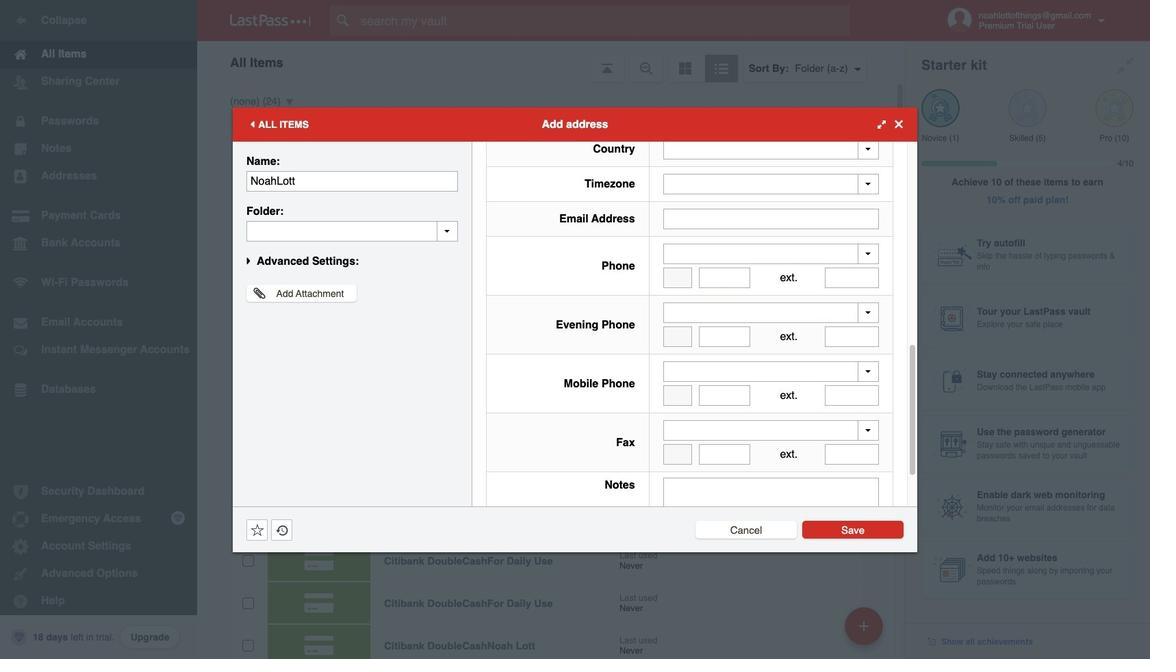Task type: describe. For each thing, give the bounding box(es) containing it.
vault options navigation
[[197, 41, 905, 82]]

new item image
[[859, 621, 869, 631]]

search my vault text field
[[330, 5, 877, 36]]



Task type: locate. For each thing, give the bounding box(es) containing it.
None text field
[[825, 327, 879, 347], [825, 386, 879, 406], [825, 444, 879, 465], [825, 327, 879, 347], [825, 386, 879, 406], [825, 444, 879, 465]]

main navigation navigation
[[0, 0, 197, 659]]

lastpass image
[[230, 14, 311, 27]]

Search search field
[[330, 5, 877, 36]]

None text field
[[247, 171, 458, 191], [663, 209, 879, 229], [247, 221, 458, 241], [663, 268, 692, 288], [699, 268, 751, 288], [825, 268, 879, 288], [663, 327, 692, 347], [699, 327, 751, 347], [663, 386, 692, 406], [699, 386, 751, 406], [663, 444, 692, 465], [699, 444, 751, 465], [663, 478, 879, 563], [247, 171, 458, 191], [663, 209, 879, 229], [247, 221, 458, 241], [663, 268, 692, 288], [699, 268, 751, 288], [825, 268, 879, 288], [663, 327, 692, 347], [699, 327, 751, 347], [663, 386, 692, 406], [699, 386, 751, 406], [663, 444, 692, 465], [699, 444, 751, 465], [663, 478, 879, 563]]

new item navigation
[[840, 603, 892, 659]]

dialog
[[233, 0, 918, 572]]



